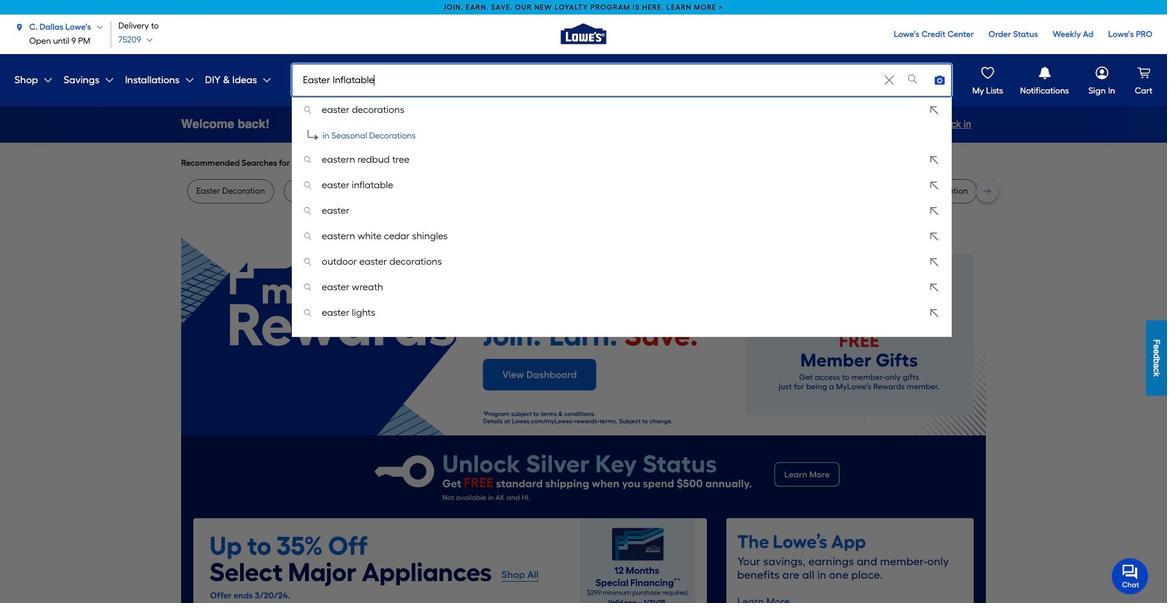 Task type: locate. For each thing, give the bounding box(es) containing it.
6 search icon image from the top
[[303, 257, 313, 267]]

lowe's home improvement notification center image
[[1036, 64, 1053, 81]]

0 horizontal spatial chevron down image
[[38, 75, 53, 85]]

lowe's home improvement cart image
[[1135, 64, 1152, 81]]

0 vertical spatial chevron down image
[[141, 36, 153, 44]]

1 search icon image from the top
[[303, 105, 313, 115]]

clear element
[[881, 64, 898, 96]]

location filled image
[[15, 22, 24, 32]]

chevron down image
[[141, 36, 153, 44], [38, 75, 53, 85]]

the lowe's app. your savings, earnings and member-only benefits are all in one place. image
[[727, 519, 974, 604]]

4 search icon image from the top
[[303, 206, 313, 216]]

7 search icon image from the top
[[303, 283, 313, 292]]

chat invite button image
[[1112, 558, 1149, 595]]

3 search icon image from the top
[[303, 181, 313, 190]]

Search Query text field
[[293, 64, 880, 96]]

None search field
[[292, 64, 952, 349]]

recommended searches for you heading
[[181, 157, 986, 170]]

chevron down image
[[91, 23, 103, 31], [99, 75, 114, 85], [180, 75, 194, 85], [257, 75, 272, 85]]

camera image
[[934, 74, 946, 86]]

lowe's home improvement lists image
[[980, 64, 997, 81]]

search icon image
[[303, 105, 313, 115], [303, 155, 313, 165], [303, 181, 313, 190], [303, 206, 313, 216], [303, 232, 313, 241], [303, 257, 313, 267], [303, 283, 313, 292], [303, 308, 313, 318]]



Task type: describe. For each thing, give the bounding box(es) containing it.
subitem arrow image
[[306, 128, 321, 142]]

1 vertical spatial chevron down image
[[38, 75, 53, 85]]

lowe's home improvement logo image
[[553, 3, 614, 63]]

1 horizontal spatial chevron down image
[[141, 36, 153, 44]]

8 search icon image from the top
[[303, 308, 313, 318]]

earn and save every day with our new loyalty program. view dashboard. image
[[181, 223, 986, 436]]

up to 35 percent off select major appliances. offer ends 3/20/24. image
[[193, 519, 707, 604]]

2 search icon image from the top
[[303, 155, 313, 165]]

clear image
[[884, 74, 896, 86]]

5 search icon image from the top
[[303, 232, 313, 241]]

search image
[[907, 73, 919, 85]]

unlock silver key status. free standard shipping when you spend $500 annually. restrictions apply. image
[[181, 436, 986, 514]]

lowe's home improvement account image
[[1094, 64, 1111, 81]]



Task type: vqa. For each thing, say whether or not it's contained in the screenshot.
second inches from left
no



